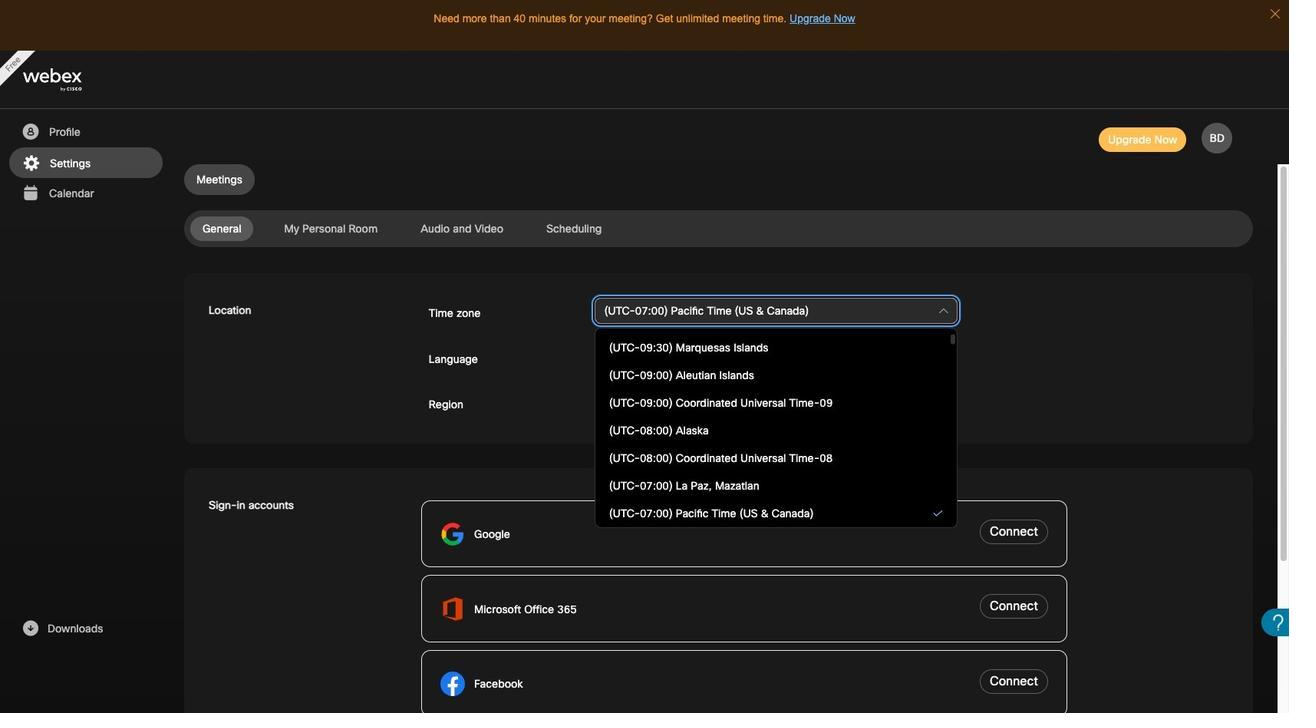 Task type: locate. For each thing, give the bounding box(es) containing it.
2 tab list from the top
[[184, 216, 1254, 241]]

list box
[[602, 251, 952, 713]]

mds people circle_filled image
[[21, 123, 40, 141]]

None text field
[[595, 298, 958, 324]]

mds meetings_filled image
[[21, 184, 40, 203]]

0 vertical spatial tab list
[[184, 164, 1254, 195]]

1 vertical spatial tab list
[[184, 216, 1254, 241]]

banner
[[0, 51, 1290, 109]]

tab list
[[184, 164, 1254, 195], [184, 216, 1254, 241]]

mds content download_filled image
[[21, 620, 40, 638]]

1 tab list from the top
[[184, 164, 1254, 195]]



Task type: describe. For each thing, give the bounding box(es) containing it.
mds settings_filled image
[[21, 154, 41, 173]]

cisco webex image
[[23, 69, 115, 92]]



Task type: vqa. For each thing, say whether or not it's contained in the screenshot.
list box
yes



